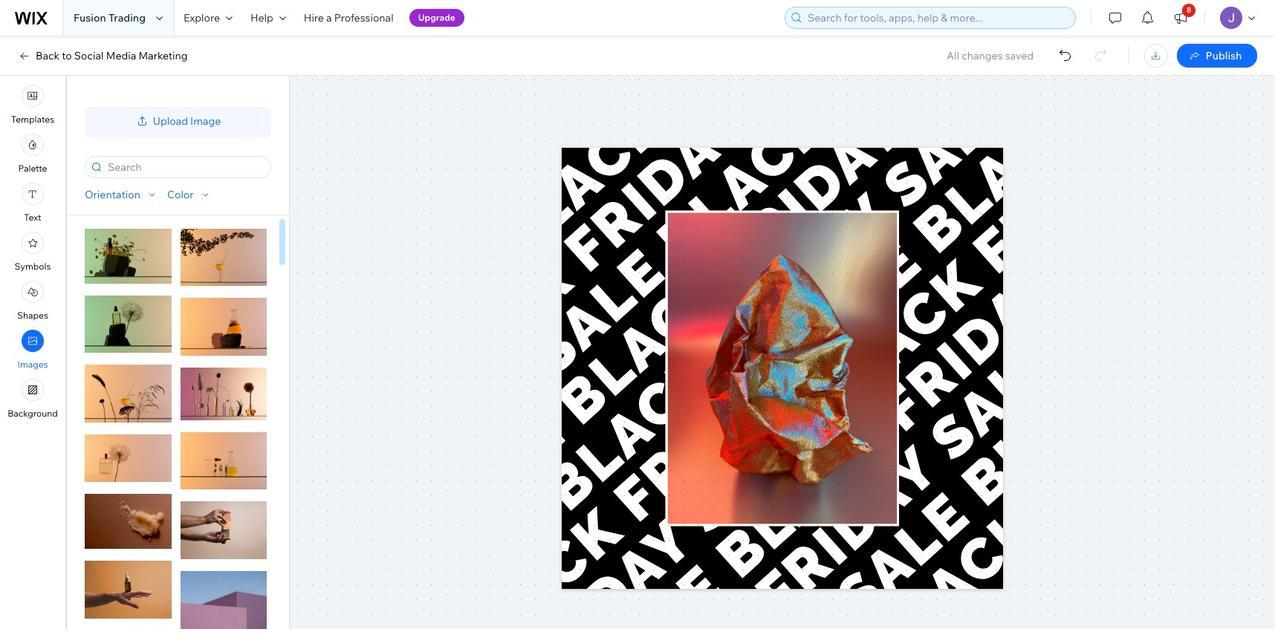Task type: vqa. For each thing, say whether or not it's contained in the screenshot.
the your
no



Task type: describe. For each thing, give the bounding box(es) containing it.
upload
[[153, 114, 188, 128]]

palette button
[[18, 134, 47, 174]]

shapes button
[[17, 281, 48, 321]]

a
[[326, 11, 332, 25]]

image
[[190, 114, 221, 128]]

social
[[74, 49, 104, 62]]

marketing
[[139, 49, 188, 62]]

shapes
[[17, 310, 48, 321]]

background
[[8, 408, 58, 419]]

color button
[[167, 188, 212, 201]]

help
[[250, 11, 273, 25]]

symbols
[[15, 261, 51, 272]]

upgrade button
[[409, 9, 464, 27]]

saved
[[1005, 49, 1034, 62]]

hire a professional
[[304, 11, 394, 25]]

menu containing templates
[[0, 80, 65, 424]]

fusion
[[74, 11, 106, 25]]

back to social media marketing button
[[18, 49, 188, 62]]

trading
[[108, 11, 146, 25]]

hire a professional link
[[295, 0, 403, 36]]

text
[[24, 212, 41, 223]]

back to social media marketing
[[36, 49, 188, 62]]

all changes saved
[[947, 49, 1034, 62]]

publish
[[1206, 49, 1242, 62]]

orientation button
[[85, 188, 158, 201]]



Task type: locate. For each thing, give the bounding box(es) containing it.
help button
[[242, 0, 295, 36]]

changes
[[962, 49, 1003, 62]]

back
[[36, 49, 60, 62]]

templates button
[[11, 85, 54, 125]]

palette
[[18, 163, 47, 174]]

professional
[[334, 11, 394, 25]]

text button
[[22, 183, 44, 223]]

color
[[167, 188, 194, 201]]

symbols button
[[15, 232, 51, 272]]

8
[[1187, 5, 1192, 15]]

explore
[[184, 11, 220, 25]]

templates
[[11, 114, 54, 125]]

upgrade
[[418, 12, 456, 23]]

Search field
[[103, 157, 266, 178]]

Search for tools, apps, help & more... field
[[804, 7, 1071, 28]]

hire
[[304, 11, 324, 25]]

menu
[[0, 80, 65, 424]]

media
[[106, 49, 136, 62]]

images button
[[17, 330, 48, 370]]

8 button
[[1165, 0, 1197, 36]]

upload image button
[[85, 107, 271, 138], [135, 114, 221, 128]]

images
[[17, 359, 48, 370]]

orientation
[[85, 188, 140, 201]]

fusion trading
[[74, 11, 146, 25]]

background button
[[8, 379, 58, 419]]

to
[[62, 49, 72, 62]]

publish button
[[1177, 44, 1258, 68]]

all
[[947, 49, 960, 62]]

upload image
[[153, 114, 221, 128]]



